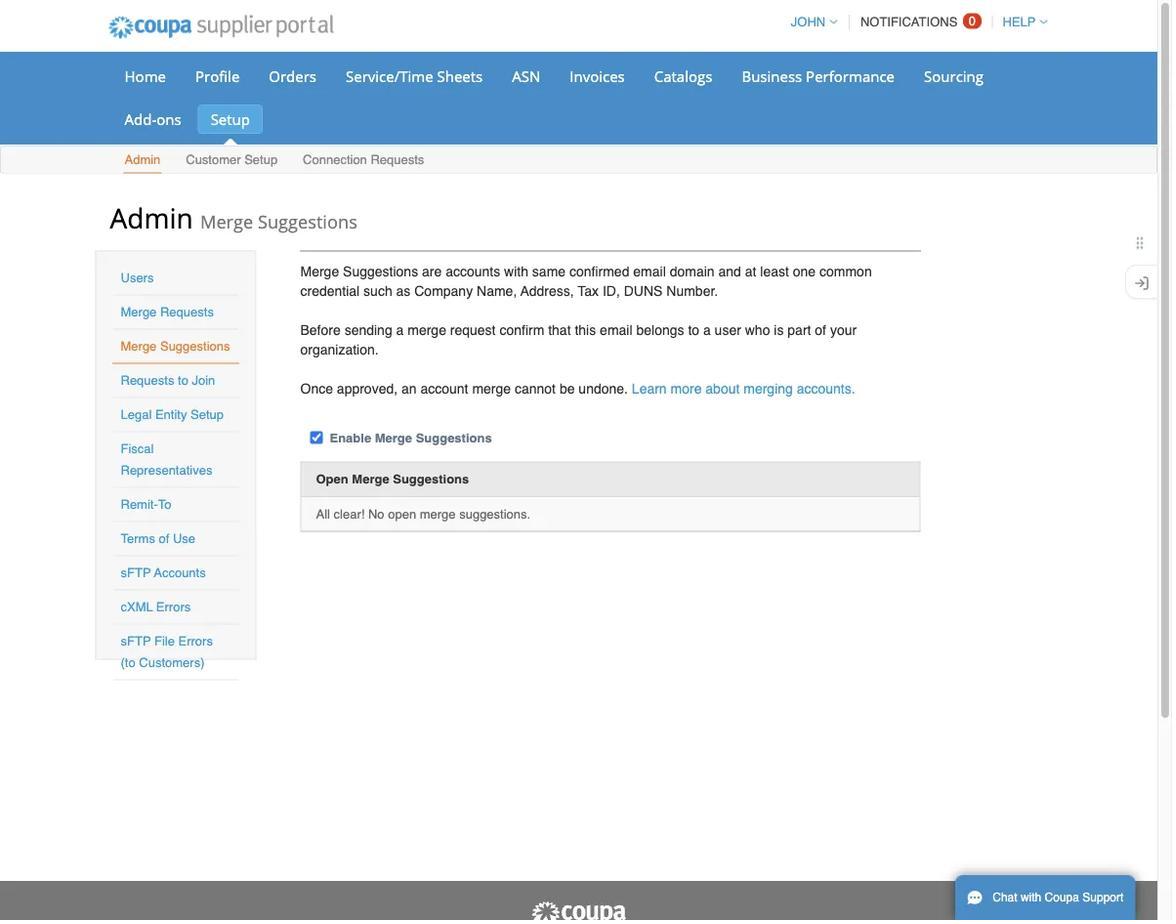 Task type: vqa. For each thing, say whether or not it's contained in the screenshot.
the right 'Info'
no



Task type: locate. For each thing, give the bounding box(es) containing it.
fiscal representatives link
[[121, 442, 212, 478]]

1 sftp from the top
[[121, 566, 151, 580]]

None checkbox
[[310, 431, 323, 444]]

0 vertical spatial setup
[[211, 109, 250, 129]]

1 vertical spatial requests
[[160, 305, 214, 319]]

cxml errors link
[[121, 600, 191, 615]]

merge suggestions are accounts with same confirmed email domain and at least one common credential such as company name, address, tax id, duns number.
[[300, 263, 872, 298]]

sftp accounts
[[121, 566, 206, 580]]

1 a from the left
[[396, 322, 404, 338]]

merge right open
[[420, 507, 456, 521]]

coupa
[[1045, 891, 1080, 905]]

1 vertical spatial email
[[600, 322, 633, 338]]

1 vertical spatial errors
[[178, 634, 213, 649]]

merge left 'cannot'
[[472, 381, 511, 396]]

1 horizontal spatial to
[[688, 322, 700, 338]]

0 vertical spatial merge
[[408, 322, 446, 338]]

orders
[[269, 66, 317, 86]]

1 vertical spatial merge
[[472, 381, 511, 396]]

1 vertical spatial of
[[159, 531, 169, 546]]

merge down company
[[408, 322, 446, 338]]

learn more about merging accounts. link
[[632, 381, 855, 396]]

1 vertical spatial coupa supplier portal image
[[530, 901, 628, 920]]

help link
[[994, 15, 1048, 29]]

with inside button
[[1021, 891, 1042, 905]]

setup
[[211, 109, 250, 129], [244, 152, 278, 167], [191, 407, 224, 422]]

number.
[[667, 283, 718, 298]]

credential
[[300, 283, 360, 298]]

users
[[121, 271, 154, 285]]

coupa supplier portal image
[[95, 3, 347, 52], [530, 901, 628, 920]]

a
[[396, 322, 404, 338], [703, 322, 711, 338]]

requests up the merge suggestions
[[160, 305, 214, 319]]

sftp up (to
[[121, 634, 151, 649]]

admin merge suggestions
[[110, 199, 357, 236]]

suggestions for enable
[[416, 430, 492, 445]]

0 vertical spatial requests
[[371, 152, 424, 167]]

merge for account
[[472, 381, 511, 396]]

2 vertical spatial merge
[[420, 507, 456, 521]]

merge suggestions link
[[121, 339, 230, 354]]

duns
[[624, 283, 663, 298]]

to left 'join'
[[178, 373, 188, 388]]

support
[[1083, 891, 1124, 905]]

0 vertical spatial with
[[504, 263, 529, 279]]

suggestions up such
[[343, 263, 418, 279]]

0 horizontal spatial to
[[178, 373, 188, 388]]

1 horizontal spatial of
[[815, 322, 827, 338]]

0
[[969, 14, 976, 28]]

email up duns
[[633, 263, 666, 279]]

suggestions inside admin merge suggestions
[[258, 209, 357, 233]]

profile link
[[183, 62, 252, 91]]

service/time sheets link
[[333, 62, 496, 91]]

suggestions down account
[[416, 430, 492, 445]]

1 vertical spatial to
[[178, 373, 188, 388]]

merge down users
[[121, 305, 157, 319]]

sftp for sftp file errors (to customers)
[[121, 634, 151, 649]]

a right sending
[[396, 322, 404, 338]]

suggestions up 'join'
[[160, 339, 230, 354]]

requests right connection
[[371, 152, 424, 167]]

admin
[[125, 152, 161, 167], [110, 199, 193, 236]]

name,
[[477, 283, 517, 298]]

of right part
[[815, 322, 827, 338]]

add-
[[125, 109, 157, 129]]

suggestions up all clear! no open merge suggestions.
[[393, 472, 469, 487]]

suggestions down connection
[[258, 209, 357, 233]]

0 vertical spatial email
[[633, 263, 666, 279]]

of left use
[[159, 531, 169, 546]]

merge inside merge suggestions are accounts with same confirmed email domain and at least one common credential such as company name, address, tax id, duns number.
[[300, 263, 339, 279]]

1 horizontal spatial coupa supplier portal image
[[530, 901, 628, 920]]

1 vertical spatial admin
[[110, 199, 193, 236]]

more
[[671, 381, 702, 396]]

merge up "no"
[[352, 472, 389, 487]]

chat with coupa support button
[[955, 875, 1136, 920]]

account
[[421, 381, 468, 396]]

sftp inside 'sftp file errors (to customers)'
[[121, 634, 151, 649]]

this
[[575, 322, 596, 338]]

requests to join
[[121, 373, 215, 388]]

fiscal representatives
[[121, 442, 212, 478]]

0 vertical spatial sftp
[[121, 566, 151, 580]]

requests up legal
[[121, 373, 174, 388]]

setup up customer setup
[[211, 109, 250, 129]]

with right chat
[[1021, 891, 1042, 905]]

legal entity setup link
[[121, 407, 224, 422]]

use
[[173, 531, 195, 546]]

is
[[774, 322, 784, 338]]

navigation containing notifications 0
[[782, 3, 1048, 41]]

a left user
[[703, 322, 711, 338]]

setup down 'join'
[[191, 407, 224, 422]]

2 a from the left
[[703, 322, 711, 338]]

errors right file
[[178, 634, 213, 649]]

merge inside before sending a merge request confirm that this email belongs to a user who is part of your organization.
[[408, 322, 446, 338]]

admin down the "add-"
[[125, 152, 161, 167]]

of inside before sending a merge request confirm that this email belongs to a user who is part of your organization.
[[815, 322, 827, 338]]

request
[[450, 322, 496, 338]]

same
[[532, 263, 566, 279]]

email inside before sending a merge request confirm that this email belongs to a user who is part of your organization.
[[600, 322, 633, 338]]

as
[[396, 283, 411, 298]]

1 horizontal spatial email
[[633, 263, 666, 279]]

suggestions inside merge suggestions are accounts with same confirmed email domain and at least one common credential such as company name, address, tax id, duns number.
[[343, 263, 418, 279]]

connection
[[303, 152, 367, 167]]

sftp file errors (to customers)
[[121, 634, 213, 670]]

to right belongs
[[688, 322, 700, 338]]

to
[[688, 322, 700, 338], [178, 373, 188, 388]]

no
[[368, 507, 385, 521]]

undone.
[[579, 381, 628, 396]]

who
[[745, 322, 770, 338]]

2 sftp from the top
[[121, 634, 151, 649]]

merge inside admin merge suggestions
[[200, 209, 253, 233]]

errors down accounts on the left
[[156, 600, 191, 615]]

terms of use link
[[121, 531, 195, 546]]

requests for connection requests
[[371, 152, 424, 167]]

0 horizontal spatial of
[[159, 531, 169, 546]]

1 horizontal spatial with
[[1021, 891, 1042, 905]]

help
[[1003, 15, 1036, 29]]

1 vertical spatial sftp
[[121, 634, 151, 649]]

1 horizontal spatial a
[[703, 322, 711, 338]]

remit-
[[121, 497, 158, 512]]

company
[[414, 283, 473, 298]]

accounts
[[154, 566, 206, 580]]

with up name,
[[504, 263, 529, 279]]

at
[[745, 263, 757, 279]]

admin down admin link
[[110, 199, 193, 236]]

suggestions.
[[459, 507, 531, 521]]

ons
[[157, 109, 181, 129]]

2 vertical spatial setup
[[191, 407, 224, 422]]

0 vertical spatial of
[[815, 322, 827, 338]]

setup right customer
[[244, 152, 278, 167]]

join
[[192, 373, 215, 388]]

0 horizontal spatial with
[[504, 263, 529, 279]]

merge down customer setup link
[[200, 209, 253, 233]]

before sending a merge request confirm that this email belongs to a user who is part of your organization.
[[300, 322, 857, 357]]

merge for open
[[420, 507, 456, 521]]

notifications 0
[[861, 14, 976, 29]]

email right this
[[600, 322, 633, 338]]

suggestions for open
[[393, 472, 469, 487]]

email inside merge suggestions are accounts with same confirmed email domain and at least one common credential such as company name, address, tax id, duns number.
[[633, 263, 666, 279]]

notifications
[[861, 15, 958, 29]]

0 vertical spatial admin
[[125, 152, 161, 167]]

0 vertical spatial to
[[688, 322, 700, 338]]

an
[[402, 381, 417, 396]]

1 vertical spatial with
[[1021, 891, 1042, 905]]

one
[[793, 263, 816, 279]]

open
[[388, 507, 416, 521]]

asn link
[[499, 62, 553, 91]]

with
[[504, 263, 529, 279], [1021, 891, 1042, 905]]

merge suggestions
[[121, 339, 230, 354]]

remit-to link
[[121, 497, 171, 512]]

setup link
[[198, 105, 263, 134]]

sftp up cxml
[[121, 566, 151, 580]]

catalogs link
[[642, 62, 725, 91]]

navigation
[[782, 3, 1048, 41]]

merge up open merge suggestions
[[375, 430, 412, 445]]

0 horizontal spatial a
[[396, 322, 404, 338]]

0 horizontal spatial coupa supplier portal image
[[95, 3, 347, 52]]

0 horizontal spatial email
[[600, 322, 633, 338]]

connection requests link
[[302, 148, 425, 173]]

cxml errors
[[121, 600, 191, 615]]

sftp
[[121, 566, 151, 580], [121, 634, 151, 649]]

merge up credential at the left top of the page
[[300, 263, 339, 279]]



Task type: describe. For each thing, give the bounding box(es) containing it.
that
[[548, 322, 571, 338]]

asn
[[512, 66, 541, 86]]

setup inside 'link'
[[211, 109, 250, 129]]

your
[[830, 322, 857, 338]]

before
[[300, 322, 341, 338]]

admin for admin
[[125, 152, 161, 167]]

file
[[154, 634, 175, 649]]

home link
[[112, 62, 179, 91]]

profile
[[195, 66, 240, 86]]

user
[[715, 322, 741, 338]]

sourcing
[[924, 66, 984, 86]]

accounts
[[446, 263, 500, 279]]

0 vertical spatial errors
[[156, 600, 191, 615]]

address,
[[521, 283, 574, 298]]

id,
[[603, 283, 620, 298]]

requests to join link
[[121, 373, 215, 388]]

invoices link
[[557, 62, 638, 91]]

home
[[125, 66, 166, 86]]

open
[[316, 472, 349, 487]]

open merge suggestions
[[316, 472, 469, 487]]

sftp for sftp accounts
[[121, 566, 151, 580]]

chat
[[993, 891, 1018, 905]]

0 vertical spatial coupa supplier portal image
[[95, 3, 347, 52]]

merge requests
[[121, 305, 214, 319]]

belongs
[[636, 322, 684, 338]]

sftp file errors (to customers) link
[[121, 634, 213, 670]]

to inside before sending a merge request confirm that this email belongs to a user who is part of your organization.
[[688, 322, 700, 338]]

entity
[[155, 407, 187, 422]]

approved,
[[337, 381, 398, 396]]

john link
[[782, 15, 838, 29]]

customers)
[[139, 656, 205, 670]]

legal entity setup
[[121, 407, 224, 422]]

add-ons
[[125, 109, 181, 129]]

users link
[[121, 271, 154, 285]]

2 vertical spatial requests
[[121, 373, 174, 388]]

cannot
[[515, 381, 556, 396]]

and
[[719, 263, 741, 279]]

confirmed
[[570, 263, 630, 279]]

such
[[364, 283, 392, 298]]

business
[[742, 66, 802, 86]]

connection requests
[[303, 152, 424, 167]]

service/time sheets
[[346, 66, 483, 86]]

learn
[[632, 381, 667, 396]]

to
[[158, 497, 171, 512]]

suggestions for admin
[[258, 209, 357, 233]]

service/time
[[346, 66, 433, 86]]

enable merge suggestions
[[330, 430, 492, 445]]

1 vertical spatial setup
[[244, 152, 278, 167]]

all
[[316, 507, 330, 521]]

errors inside 'sftp file errors (to customers)'
[[178, 634, 213, 649]]

representatives
[[121, 463, 212, 478]]

confirm
[[500, 322, 544, 338]]

customer setup link
[[185, 148, 279, 173]]

admin for admin merge suggestions
[[110, 199, 193, 236]]

business performance link
[[729, 62, 908, 91]]

are
[[422, 263, 442, 279]]

clear!
[[334, 507, 365, 521]]

once
[[300, 381, 333, 396]]

orders link
[[256, 62, 329, 91]]

merge down merge requests link
[[121, 339, 157, 354]]

(to
[[121, 656, 135, 670]]

all clear! no open merge suggestions.
[[316, 507, 531, 521]]

sourcing link
[[912, 62, 997, 91]]

with inside merge suggestions are accounts with same confirmed email domain and at least one common credential such as company name, address, tax id, duns number.
[[504, 263, 529, 279]]

about
[[706, 381, 740, 396]]

be
[[560, 381, 575, 396]]

john
[[791, 15, 826, 29]]

organization.
[[300, 341, 379, 357]]

performance
[[806, 66, 895, 86]]

terms of use
[[121, 531, 195, 546]]

customer setup
[[186, 152, 278, 167]]

merge requests link
[[121, 305, 214, 319]]

fiscal
[[121, 442, 154, 456]]

domain
[[670, 263, 715, 279]]

remit-to
[[121, 497, 171, 512]]

legal
[[121, 407, 152, 422]]

accounts.
[[797, 381, 855, 396]]

invoices
[[570, 66, 625, 86]]

least
[[760, 263, 789, 279]]

requests for merge requests
[[160, 305, 214, 319]]



